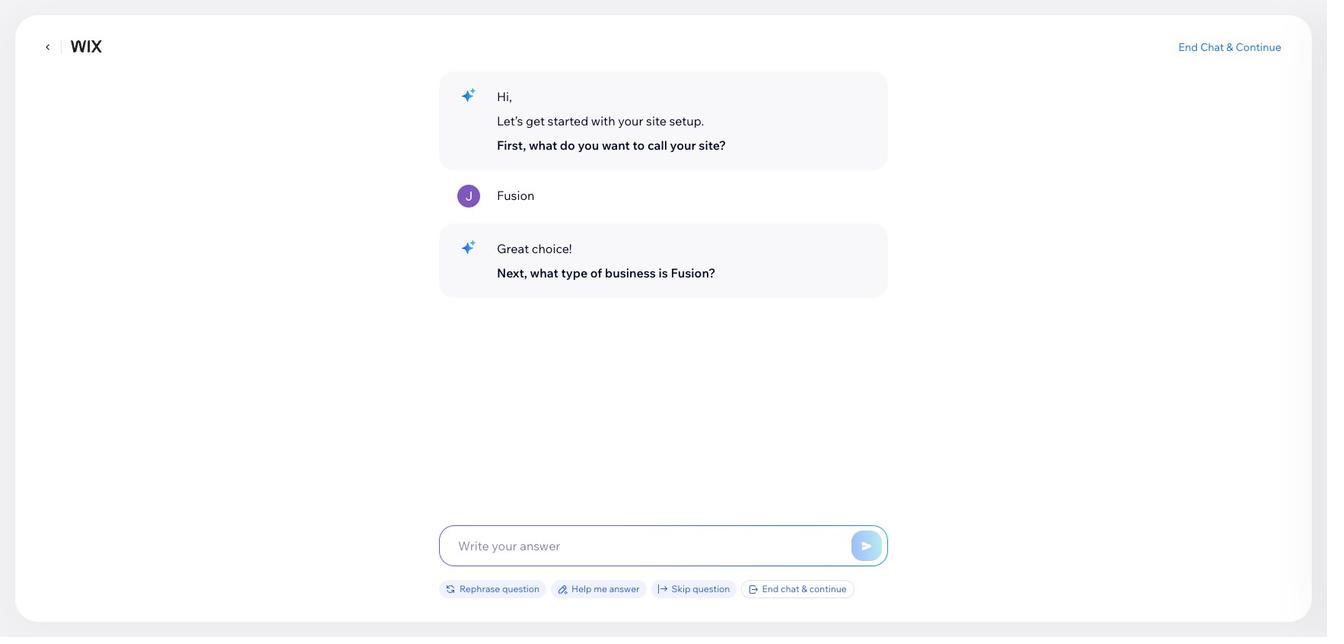 Task type: vqa. For each thing, say whether or not it's contained in the screenshot.
rightmost your
yes



Task type: locate. For each thing, give the bounding box(es) containing it.
1 horizontal spatial your
[[670, 138, 696, 153]]

1 horizontal spatial &
[[1227, 40, 1234, 54]]

do
[[560, 138, 575, 153]]

end chat & continue
[[762, 584, 847, 595]]

let's get started with your site setup.
[[497, 113, 704, 129]]

help
[[572, 584, 592, 595]]

end for end chat & continue
[[1179, 40, 1198, 54]]

fusion
[[497, 188, 535, 203]]

want
[[602, 138, 630, 153]]

your
[[618, 113, 644, 129], [670, 138, 696, 153]]

0 horizontal spatial question
[[502, 584, 540, 595]]

1 question from the left
[[502, 584, 540, 595]]

0 vertical spatial what
[[529, 138, 557, 153]]

chat
[[1201, 40, 1224, 54]]

2 question from the left
[[693, 584, 730, 595]]

what
[[529, 138, 557, 153], [530, 266, 559, 281]]

0 vertical spatial &
[[1227, 40, 1234, 54]]

1 vertical spatial what
[[530, 266, 559, 281]]

1 vertical spatial end
[[762, 584, 779, 595]]

skip question
[[672, 584, 730, 595]]

next, what type of business is fusion?
[[497, 266, 716, 281]]

question
[[502, 584, 540, 595], [693, 584, 730, 595]]

& for chat
[[1227, 40, 1234, 54]]

what left do
[[529, 138, 557, 153]]

0 vertical spatial end
[[1179, 40, 1198, 54]]

1 horizontal spatial end
[[1179, 40, 1198, 54]]

0 horizontal spatial &
[[802, 584, 808, 595]]

question for skip question
[[693, 584, 730, 595]]

first,
[[497, 138, 526, 153]]

question right rephrase
[[502, 584, 540, 595]]

&
[[1227, 40, 1234, 54], [802, 584, 808, 595]]

0 horizontal spatial your
[[618, 113, 644, 129]]

what for first,
[[529, 138, 557, 153]]

1 horizontal spatial question
[[693, 584, 730, 595]]

rephrase
[[460, 584, 500, 595]]

end chat & continue
[[1179, 40, 1282, 54]]

0 horizontal spatial end
[[762, 584, 779, 595]]

end chat & continue button
[[1179, 40, 1282, 54]]

end
[[1179, 40, 1198, 54], [762, 584, 779, 595]]

next,
[[497, 266, 527, 281]]

1 vertical spatial your
[[670, 138, 696, 153]]

call
[[648, 138, 667, 153]]

question right skip
[[693, 584, 730, 595]]

fusion?
[[671, 266, 716, 281]]

your left site
[[618, 113, 644, 129]]

hi,
[[497, 89, 512, 104]]

what down choice!
[[530, 266, 559, 281]]

skip
[[672, 584, 691, 595]]

business
[[605, 266, 656, 281]]

of
[[590, 266, 602, 281]]

continue
[[1236, 40, 1282, 54]]

& for chat
[[802, 584, 808, 595]]

1 vertical spatial &
[[802, 584, 808, 595]]

your down the setup.
[[670, 138, 696, 153]]

setup.
[[669, 113, 704, 129]]



Task type: describe. For each thing, give the bounding box(es) containing it.
chat
[[781, 584, 800, 595]]

great choice!
[[497, 241, 572, 256]]

to
[[633, 138, 645, 153]]

first, what do you want to call your site?
[[497, 138, 726, 153]]

Write your answer text field
[[440, 527, 887, 566]]

question for rephrase question
[[502, 584, 540, 595]]

continue
[[810, 584, 847, 595]]

with
[[591, 113, 615, 129]]

me
[[594, 584, 607, 595]]

jacob image
[[457, 185, 480, 208]]

what for next,
[[530, 266, 559, 281]]

end for end chat & continue
[[762, 584, 779, 595]]

site?
[[699, 138, 726, 153]]

help me answer
[[572, 584, 640, 595]]

answer
[[609, 584, 640, 595]]

site
[[646, 113, 667, 129]]

great
[[497, 241, 529, 256]]

get
[[526, 113, 545, 129]]

0 vertical spatial your
[[618, 113, 644, 129]]

choice!
[[532, 241, 572, 256]]

let's
[[497, 113, 523, 129]]

type
[[561, 266, 588, 281]]

is
[[659, 266, 668, 281]]

rephrase question
[[460, 584, 540, 595]]

started
[[548, 113, 589, 129]]

you
[[578, 138, 599, 153]]



